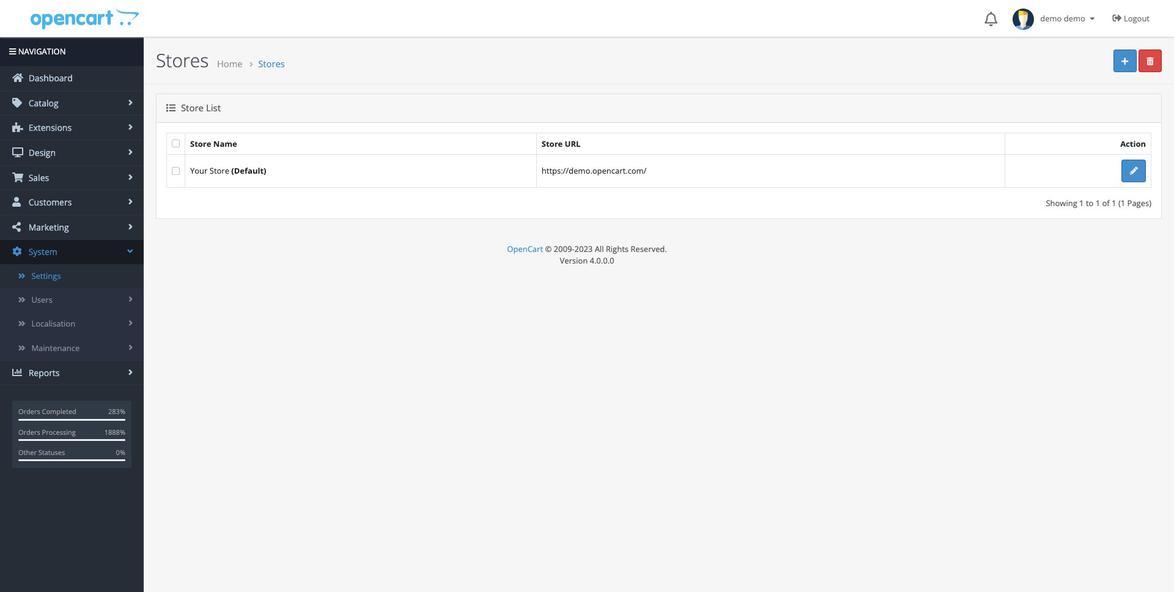 Task type: vqa. For each thing, say whether or not it's contained in the screenshot.
maintenance
yes



Task type: describe. For each thing, give the bounding box(es) containing it.
users
[[31, 294, 53, 305]]

chart bar image
[[12, 368, 23, 377]]

shopping cart image
[[12, 172, 23, 182]]

demo demo image
[[1013, 9, 1035, 30]]

sales
[[26, 172, 49, 183]]

marketing
[[26, 221, 69, 233]]

of
[[1103, 198, 1110, 209]]

showing
[[1046, 198, 1078, 209]]

0 horizontal spatial stores
[[156, 48, 209, 73]]

maintenance
[[31, 342, 80, 353]]

2023
[[575, 244, 593, 255]]

dashboard link
[[0, 66, 144, 90]]

name
[[213, 138, 237, 149]]

reports
[[26, 367, 60, 379]]

opencart
[[507, 244, 543, 255]]

url
[[565, 138, 581, 149]]

©
[[545, 244, 552, 255]]

orders processing
[[18, 427, 76, 437]]

navigation
[[16, 46, 66, 57]]

tag image
[[12, 98, 23, 108]]

2 1 from the left
[[1096, 198, 1101, 209]]

statuses
[[38, 448, 65, 457]]

0%
[[116, 448, 125, 457]]

list
[[206, 102, 221, 114]]

orders for orders processing
[[18, 427, 40, 437]]

store for store list
[[181, 102, 204, 114]]

all
[[595, 244, 604, 255]]

orders completed
[[18, 407, 76, 416]]

list image
[[166, 104, 176, 113]]

(1
[[1119, 198, 1126, 209]]

orders for orders completed
[[18, 407, 40, 416]]

puzzle piece image
[[12, 123, 23, 132]]

catalog
[[26, 97, 58, 109]]

store for store url
[[542, 138, 563, 149]]

stores link
[[258, 58, 285, 70]]

desktop image
[[12, 147, 23, 157]]

home image
[[12, 73, 23, 83]]

design link
[[0, 141, 144, 165]]

demo demo
[[1035, 13, 1088, 24]]

localisation
[[31, 318, 75, 329]]

2009-
[[554, 244, 575, 255]]

system link
[[0, 240, 144, 264]]

users link
[[0, 288, 144, 312]]

extensions
[[26, 122, 72, 134]]

catalog link
[[0, 91, 144, 115]]

(default)
[[231, 165, 266, 176]]

completed
[[42, 407, 76, 416]]

home
[[217, 58, 243, 70]]

caret down image
[[1088, 15, 1098, 23]]

logout
[[1124, 13, 1150, 24]]

bars image
[[9, 48, 16, 56]]

reports link
[[0, 361, 144, 385]]

processing
[[42, 427, 76, 437]]

store right your
[[210, 165, 229, 176]]

store list
[[179, 102, 221, 114]]

action
[[1121, 138, 1147, 149]]



Task type: locate. For each thing, give the bounding box(es) containing it.
1 left of
[[1096, 198, 1101, 209]]

share alt image
[[12, 222, 23, 232]]

edit image
[[1130, 167, 1138, 175]]

None checkbox
[[172, 140, 180, 148], [172, 167, 180, 175], [172, 140, 180, 148], [172, 167, 180, 175]]

3 1 from the left
[[1112, 198, 1117, 209]]

add new image
[[1122, 57, 1129, 65]]

https://demo.opencart.com/
[[542, 165, 647, 176]]

settings link
[[0, 264, 144, 288]]

store
[[181, 102, 204, 114], [190, 138, 211, 149], [542, 138, 563, 149], [210, 165, 229, 176]]

demo demo link
[[1007, 0, 1104, 37]]

1 horizontal spatial demo
[[1064, 13, 1086, 24]]

version
[[560, 255, 588, 266]]

stores right 'home'
[[258, 58, 285, 70]]

1 horizontal spatial 1
[[1096, 198, 1101, 209]]

store left list
[[181, 102, 204, 114]]

0 horizontal spatial demo
[[1041, 13, 1062, 24]]

1 horizontal spatial stores
[[258, 58, 285, 70]]

other
[[18, 448, 37, 457]]

orders up other
[[18, 427, 40, 437]]

localisation link
[[0, 312, 144, 336]]

2 demo from the left
[[1064, 13, 1086, 24]]

customers link
[[0, 190, 144, 215]]

opencart image
[[29, 7, 139, 30]]

1 orders from the top
[[18, 407, 40, 416]]

rights
[[606, 244, 629, 255]]

system
[[26, 246, 57, 258]]

1 left (1
[[1112, 198, 1117, 209]]

1888%
[[104, 427, 125, 437]]

1 left to
[[1080, 198, 1084, 209]]

demo
[[1041, 13, 1062, 24], [1064, 13, 1086, 24]]

showing 1 to 1 of 1 (1 pages)
[[1046, 198, 1152, 209]]

demo right the demo demo image
[[1041, 13, 1062, 24]]

stores
[[156, 48, 209, 73], [258, 58, 285, 70]]

283%
[[108, 407, 125, 416]]

logout link
[[1104, 0, 1162, 37]]

home link
[[217, 58, 243, 70]]

orders up orders processing
[[18, 407, 40, 416]]

1
[[1080, 198, 1084, 209], [1096, 198, 1101, 209], [1112, 198, 1117, 209]]

other statuses
[[18, 448, 65, 457]]

to
[[1087, 198, 1094, 209]]

1 demo from the left
[[1041, 13, 1062, 24]]

design
[[26, 147, 56, 158]]

your
[[190, 165, 208, 176]]

customers
[[26, 196, 72, 208]]

reserved.
[[631, 244, 667, 255]]

sign out alt image
[[1113, 13, 1122, 23]]

maintenance link
[[0, 336, 144, 360]]

store name
[[190, 138, 237, 149]]

4.0.0.0
[[590, 255, 615, 266]]

dashboard
[[26, 72, 73, 84]]

user image
[[12, 197, 23, 207]]

bell image
[[985, 12, 998, 26]]

store for store name
[[190, 138, 211, 149]]

store left the url
[[542, 138, 563, 149]]

1 1 from the left
[[1080, 198, 1084, 209]]

0 vertical spatial orders
[[18, 407, 40, 416]]

1 vertical spatial orders
[[18, 427, 40, 437]]

2 orders from the top
[[18, 427, 40, 437]]

stores left home link
[[156, 48, 209, 73]]

settings
[[31, 270, 61, 281]]

store url
[[542, 138, 581, 149]]

opencart link
[[507, 244, 543, 255]]

2 horizontal spatial 1
[[1112, 198, 1117, 209]]

delete image
[[1147, 57, 1154, 65]]

cog image
[[12, 247, 23, 257]]

extensions link
[[0, 116, 144, 140]]

0 horizontal spatial 1
[[1080, 198, 1084, 209]]

sales link
[[0, 166, 144, 190]]

store left name
[[190, 138, 211, 149]]

marketing link
[[0, 215, 144, 239]]

demo left caret down image on the top right of the page
[[1064, 13, 1086, 24]]

your store (default)
[[190, 165, 266, 176]]

opencart © 2009-2023 all rights reserved. version 4.0.0.0
[[507, 244, 667, 266]]

orders
[[18, 407, 40, 416], [18, 427, 40, 437]]

pages)
[[1128, 198, 1152, 209]]



